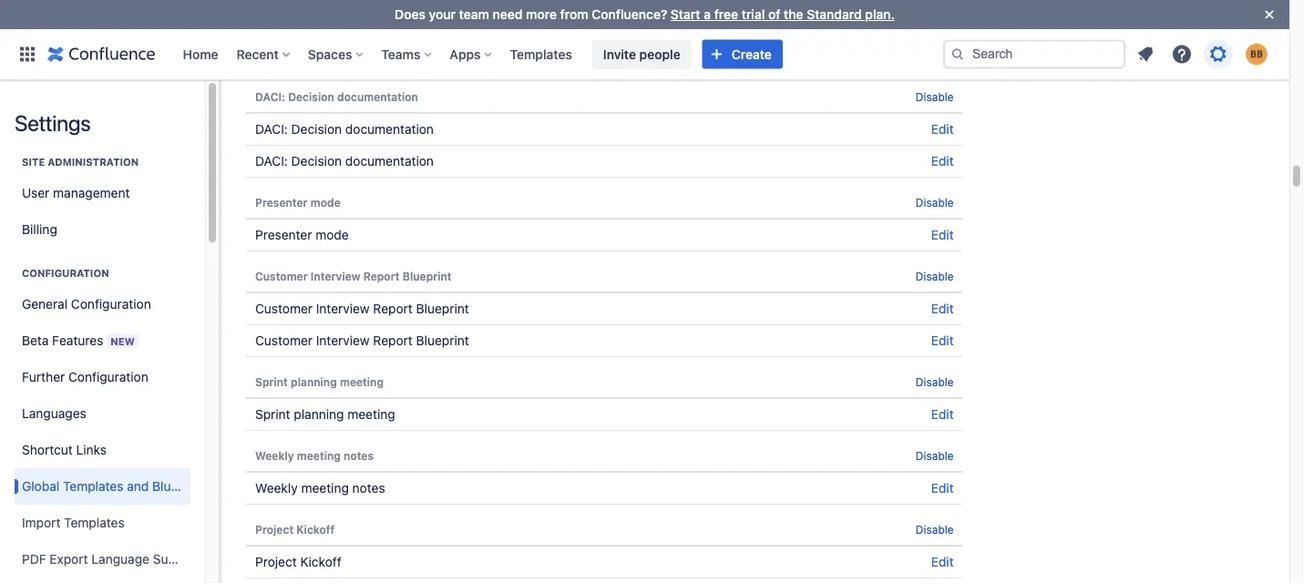 Task type: vqa. For each thing, say whether or not it's contained in the screenshot.
second Project
yes



Task type: locate. For each thing, give the bounding box(es) containing it.
user management
[[22, 185, 130, 200]]

and
[[127, 479, 149, 494]]

customer interview report blueprint
[[255, 270, 452, 283], [255, 301, 469, 316], [255, 333, 469, 348]]

1 customer interview report blueprint from the top
[[255, 270, 452, 283]]

teams button
[[376, 40, 439, 69]]

2 retrospective blueprint from the top
[[255, 48, 393, 63]]

disable for notes
[[916, 449, 954, 462]]

3 disable link from the top
[[916, 270, 954, 283]]

weekly meeting notes for edit
[[255, 481, 385, 496]]

project kickoff
[[255, 523, 335, 536], [255, 555, 341, 570]]

3 edit link from the top
[[931, 122, 954, 137]]

kickoff for disable
[[296, 523, 335, 536]]

import
[[22, 515, 61, 530]]

disable for documentation
[[916, 90, 954, 103]]

notes for disable
[[344, 449, 374, 462]]

1 vertical spatial planning
[[294, 407, 344, 422]]

templates up the pdf export language support "link"
[[64, 515, 125, 530]]

3 daci: from the top
[[255, 154, 288, 169]]

customer
[[255, 270, 308, 283], [255, 301, 313, 316], [255, 333, 313, 348]]

2 sprint from the top
[[255, 407, 290, 422]]

mode
[[311, 196, 341, 209], [316, 227, 349, 242]]

retrospective blueprint for second edit link from the top of the page
[[255, 48, 393, 63]]

user
[[22, 185, 50, 200]]

0 vertical spatial daci: decision documentation
[[255, 90, 418, 103]]

1 vertical spatial presenter mode
[[255, 227, 349, 242]]

1 vertical spatial customer interview report blueprint
[[255, 301, 469, 316]]

links
[[76, 442, 107, 457]]

general
[[22, 297, 68, 312]]

3 disable from the top
[[916, 270, 954, 283]]

2 presenter mode from the top
[[255, 227, 349, 242]]

a
[[704, 7, 711, 22]]

1 vertical spatial sprint
[[255, 407, 290, 422]]

edit for second edit link from the top of the page
[[931, 48, 954, 63]]

documentation
[[337, 90, 418, 103], [345, 122, 434, 137], [345, 154, 434, 169]]

kickoff
[[296, 523, 335, 536], [300, 555, 341, 570]]

2 presenter from the top
[[255, 227, 312, 242]]

2 project kickoff from the top
[[255, 555, 341, 570]]

2 vertical spatial customer
[[255, 333, 313, 348]]

edit link
[[931, 16, 954, 31], [931, 48, 954, 63], [931, 122, 954, 137], [931, 154, 954, 169], [931, 227, 954, 242], [931, 301, 954, 316], [931, 333, 954, 348], [931, 407, 954, 422], [931, 481, 954, 496], [931, 555, 954, 570]]

1 vertical spatial documentation
[[345, 122, 434, 137]]

1 vertical spatial presenter
[[255, 227, 312, 242]]

0 vertical spatial kickoff
[[296, 523, 335, 536]]

disable link for report
[[916, 270, 954, 283]]

banner
[[0, 29, 1290, 80]]

pdf export language support link
[[15, 541, 200, 578]]

decision
[[288, 90, 334, 103], [291, 122, 342, 137], [291, 154, 342, 169]]

2 vertical spatial daci: decision documentation
[[255, 154, 434, 169]]

4 disable link from the top
[[916, 375, 954, 388]]

0 vertical spatial notes
[[344, 449, 374, 462]]

disable link
[[916, 90, 954, 103], [916, 196, 954, 209], [916, 270, 954, 283], [916, 375, 954, 388], [916, 449, 954, 462], [916, 523, 954, 536]]

retrospective blueprint
[[255, 16, 393, 31], [255, 48, 393, 63]]

templates inside import templates link
[[64, 515, 125, 530]]

your profile and preferences image
[[1246, 43, 1268, 65]]

weekly
[[255, 449, 294, 462], [255, 481, 298, 496]]

spaces
[[308, 46, 352, 62]]

0 vertical spatial customer
[[255, 270, 308, 283]]

2 vertical spatial documentation
[[345, 154, 434, 169]]

export
[[50, 552, 88, 567]]

1 vertical spatial retrospective
[[255, 48, 336, 63]]

1 vertical spatial templates
[[63, 479, 123, 494]]

templates for global templates and blueprints
[[63, 479, 123, 494]]

languages
[[22, 406, 86, 421]]

2 vertical spatial decision
[[291, 154, 342, 169]]

1 vertical spatial sprint planning meeting
[[255, 407, 395, 422]]

site
[[22, 156, 45, 168]]

templates link
[[504, 40, 578, 69]]

planning
[[291, 375, 337, 388], [294, 407, 344, 422]]

2 project from the top
[[255, 555, 297, 570]]

project for disable
[[255, 523, 294, 536]]

1 vertical spatial customer
[[255, 301, 313, 316]]

1 vertical spatial notes
[[352, 481, 385, 496]]

disable link for meeting
[[916, 375, 954, 388]]

retrospective blueprint for 1st edit link
[[255, 16, 393, 31]]

0 vertical spatial sprint
[[255, 375, 288, 388]]

4 edit from the top
[[931, 154, 954, 169]]

confluence image
[[47, 43, 155, 65], [47, 43, 155, 65]]

banner containing home
[[0, 29, 1290, 80]]

general configuration
[[22, 297, 151, 312]]

project kickoff for disable
[[255, 523, 335, 536]]

0 vertical spatial weekly
[[255, 449, 294, 462]]

1 vertical spatial project
[[255, 555, 297, 570]]

report
[[363, 270, 400, 283], [373, 301, 413, 316], [373, 333, 413, 348]]

documentation for documentation's the disable link
[[337, 90, 418, 103]]

1 customer from the top
[[255, 270, 308, 283]]

0 vertical spatial project kickoff
[[255, 523, 335, 536]]

site administration group
[[15, 137, 190, 253]]

further configuration
[[22, 370, 148, 385]]

site administration
[[22, 156, 139, 168]]

0 vertical spatial weekly meeting notes
[[255, 449, 374, 462]]

further
[[22, 370, 65, 385]]

1 vertical spatial kickoff
[[300, 555, 341, 570]]

sprint for disable
[[255, 375, 288, 388]]

1 disable link from the top
[[916, 90, 954, 103]]

2 daci: from the top
[[255, 122, 288, 137]]

sprint
[[255, 375, 288, 388], [255, 407, 290, 422]]

0 vertical spatial mode
[[311, 196, 341, 209]]

2 vertical spatial customer interview report blueprint
[[255, 333, 469, 348]]

1 project from the top
[[255, 523, 294, 536]]

1 retrospective from the top
[[255, 16, 336, 31]]

administration
[[48, 156, 139, 168]]

0 vertical spatial project
[[255, 523, 294, 536]]

0 vertical spatial planning
[[291, 375, 337, 388]]

2 edit from the top
[[931, 48, 954, 63]]

edit for sixth edit link from the bottom
[[931, 227, 954, 242]]

1 weekly from the top
[[255, 449, 294, 462]]

0 vertical spatial presenter
[[255, 196, 308, 209]]

need
[[493, 7, 523, 22]]

1 vertical spatial mode
[[316, 227, 349, 242]]

2 edit link from the top
[[931, 48, 954, 63]]

5 disable from the top
[[916, 449, 954, 462]]

3 edit from the top
[[931, 122, 954, 137]]

configuration group
[[15, 248, 212, 583]]

2 vertical spatial daci:
[[255, 154, 288, 169]]

templates inside 'templates' link
[[510, 46, 572, 62]]

9 edit from the top
[[931, 481, 954, 496]]

project
[[255, 523, 294, 536], [255, 555, 297, 570]]

disable
[[916, 90, 954, 103], [916, 196, 954, 209], [916, 270, 954, 283], [916, 375, 954, 388], [916, 449, 954, 462], [916, 523, 954, 536]]

mode for disable
[[311, 196, 341, 209]]

1 retrospective blueprint from the top
[[255, 16, 393, 31]]

1 edit from the top
[[931, 16, 954, 31]]

project kickoff for edit
[[255, 555, 341, 570]]

configuration up languages link
[[68, 370, 148, 385]]

notes
[[344, 449, 374, 462], [352, 481, 385, 496]]

templates down more
[[510, 46, 572, 62]]

1 project kickoff from the top
[[255, 523, 335, 536]]

weekly meeting notes
[[255, 449, 374, 462], [255, 481, 385, 496]]

0 vertical spatial interview
[[311, 270, 360, 283]]

0 vertical spatial report
[[363, 270, 400, 283]]

configuration up general
[[22, 267, 109, 279]]

1 vertical spatial weekly
[[255, 481, 298, 496]]

beta features new
[[22, 333, 135, 348]]

2 vertical spatial templates
[[64, 515, 125, 530]]

templates down links
[[63, 479, 123, 494]]

2 vertical spatial report
[[373, 333, 413, 348]]

1 edit link from the top
[[931, 16, 954, 31]]

edit for second edit link from the bottom of the page
[[931, 481, 954, 496]]

2 weekly from the top
[[255, 481, 298, 496]]

edit for fourth edit link from the bottom of the page
[[931, 333, 954, 348]]

0 vertical spatial sprint planning meeting
[[255, 375, 384, 388]]

2 weekly meeting notes from the top
[[255, 481, 385, 496]]

1 presenter from the top
[[255, 196, 308, 209]]

configuration for general
[[71, 297, 151, 312]]

edit for eighth edit link from the bottom
[[931, 122, 954, 137]]

recent button
[[231, 40, 297, 69]]

global
[[22, 479, 59, 494]]

recent
[[237, 46, 279, 62]]

languages link
[[15, 396, 190, 432]]

retrospective
[[255, 16, 336, 31], [255, 48, 336, 63]]

1 presenter mode from the top
[[255, 196, 341, 209]]

planning for disable
[[291, 375, 337, 388]]

1 vertical spatial project kickoff
[[255, 555, 341, 570]]

daci: decision documentation
[[255, 90, 418, 103], [255, 122, 434, 137], [255, 154, 434, 169]]

1 daci: decision documentation from the top
[[255, 90, 418, 103]]

user management link
[[15, 175, 190, 211]]

2 customer from the top
[[255, 301, 313, 316]]

6 edit from the top
[[931, 301, 954, 316]]

0 vertical spatial retrospective blueprint
[[255, 16, 393, 31]]

0 vertical spatial retrospective
[[255, 16, 336, 31]]

disable link for documentation
[[916, 90, 954, 103]]

1 vertical spatial retrospective blueprint
[[255, 48, 393, 63]]

5 edit from the top
[[931, 227, 954, 242]]

edit
[[931, 16, 954, 31], [931, 48, 954, 63], [931, 122, 954, 137], [931, 154, 954, 169], [931, 227, 954, 242], [931, 301, 954, 316], [931, 333, 954, 348], [931, 407, 954, 422], [931, 481, 954, 496], [931, 555, 954, 570]]

0 vertical spatial documentation
[[337, 90, 418, 103]]

presenter
[[255, 196, 308, 209], [255, 227, 312, 242]]

8 edit from the top
[[931, 407, 954, 422]]

2 retrospective from the top
[[255, 48, 336, 63]]

settings icon image
[[1208, 43, 1229, 65]]

0 vertical spatial customer interview report blueprint
[[255, 270, 452, 283]]

interview
[[311, 270, 360, 283], [316, 301, 370, 316], [316, 333, 370, 348]]

presenter mode
[[255, 196, 341, 209], [255, 227, 349, 242]]

trial
[[742, 7, 765, 22]]

import templates link
[[15, 505, 190, 541]]

language
[[91, 552, 149, 567]]

configuration up new
[[71, 297, 151, 312]]

10 edit from the top
[[931, 555, 954, 570]]

home
[[183, 46, 218, 62]]

support
[[153, 552, 200, 567]]

1 sprint from the top
[[255, 375, 288, 388]]

2 vertical spatial configuration
[[68, 370, 148, 385]]

home link
[[177, 40, 224, 69]]

meeting
[[340, 375, 384, 388], [347, 407, 395, 422], [297, 449, 341, 462], [301, 481, 349, 496]]

more
[[526, 7, 557, 22]]

1 vertical spatial daci:
[[255, 122, 288, 137]]

2 sprint planning meeting from the top
[[255, 407, 395, 422]]

2 customer interview report blueprint from the top
[[255, 301, 469, 316]]

blueprint
[[340, 16, 393, 31], [340, 48, 393, 63], [403, 270, 452, 283], [416, 301, 469, 316], [416, 333, 469, 348]]

4 disable from the top
[[916, 375, 954, 388]]

0 vertical spatial presenter mode
[[255, 196, 341, 209]]

shortcut
[[22, 442, 73, 457]]

1 vertical spatial configuration
[[71, 297, 151, 312]]

1 vertical spatial weekly meeting notes
[[255, 481, 385, 496]]

templates for import templates
[[64, 515, 125, 530]]

7 edit from the top
[[931, 333, 954, 348]]

sprint for edit
[[255, 407, 290, 422]]

0 vertical spatial decision
[[288, 90, 334, 103]]

mode for edit
[[316, 227, 349, 242]]

0 vertical spatial templates
[[510, 46, 572, 62]]

1 disable from the top
[[916, 90, 954, 103]]

sprint planning meeting
[[255, 375, 384, 388], [255, 407, 395, 422]]

1 vertical spatial daci: decision documentation
[[255, 122, 434, 137]]

1 sprint planning meeting from the top
[[255, 375, 384, 388]]

templates
[[510, 46, 572, 62], [63, 479, 123, 494], [64, 515, 125, 530]]

configuration
[[22, 267, 109, 279], [71, 297, 151, 312], [68, 370, 148, 385]]

templates inside global templates and blueprints link
[[63, 479, 123, 494]]

1 vertical spatial interview
[[316, 301, 370, 316]]

1 weekly meeting notes from the top
[[255, 449, 374, 462]]

apps
[[450, 46, 481, 62]]

plan.
[[865, 7, 895, 22]]

invite people button
[[592, 40, 691, 69]]

5 edit link from the top
[[931, 227, 954, 242]]

weekly for edit
[[255, 481, 298, 496]]

spaces button
[[302, 40, 370, 69]]

daci:
[[255, 90, 285, 103], [255, 122, 288, 137], [255, 154, 288, 169]]

start
[[671, 7, 700, 22]]

5 disable link from the top
[[916, 449, 954, 462]]

people
[[639, 46, 681, 62]]

0 vertical spatial daci:
[[255, 90, 285, 103]]



Task type: describe. For each thing, give the bounding box(es) containing it.
billing link
[[15, 211, 190, 248]]

beta
[[22, 333, 49, 348]]

free
[[714, 7, 738, 22]]

3 customer from the top
[[255, 333, 313, 348]]

edit for sixth edit link from the top
[[931, 301, 954, 316]]

pdf
[[22, 552, 46, 567]]

documentation for eighth edit link from the bottom
[[345, 122, 434, 137]]

documentation for 4th edit link from the top
[[345, 154, 434, 169]]

configuration for further
[[68, 370, 148, 385]]

disable for report
[[916, 270, 954, 283]]

weekly meeting notes for disable
[[255, 449, 374, 462]]

global templates and blueprints link
[[15, 468, 212, 505]]

the
[[784, 7, 803, 22]]

standard
[[807, 7, 862, 22]]

weekly for disable
[[255, 449, 294, 462]]

edit for eighth edit link from the top of the page
[[931, 407, 954, 422]]

does your team need more from confluence? start a free trial of the standard plan.
[[395, 7, 895, 22]]

presenter mode for disable
[[255, 196, 341, 209]]

6 disable from the top
[[916, 523, 954, 536]]

Search field
[[943, 40, 1126, 69]]

9 edit link from the top
[[931, 481, 954, 496]]

notification icon image
[[1135, 43, 1156, 65]]

collapse sidebar image
[[199, 89, 239, 126]]

start a free trial of the standard plan. link
[[671, 7, 895, 22]]

of
[[768, 7, 780, 22]]

2 disable link from the top
[[916, 196, 954, 209]]

2 vertical spatial interview
[[316, 333, 370, 348]]

6 edit link from the top
[[931, 301, 954, 316]]

teams
[[381, 46, 420, 62]]

disable link for notes
[[916, 449, 954, 462]]

does
[[395, 7, 426, 22]]

from
[[560, 7, 588, 22]]

sprint planning meeting for edit
[[255, 407, 395, 422]]

billing
[[22, 222, 57, 237]]

kickoff for edit
[[300, 555, 341, 570]]

planning for edit
[[294, 407, 344, 422]]

3 customer interview report blueprint from the top
[[255, 333, 469, 348]]

global templates and blueprints
[[22, 479, 212, 494]]

2 disable from the top
[[916, 196, 954, 209]]

new
[[110, 335, 135, 347]]

7 edit link from the top
[[931, 333, 954, 348]]

presenter for edit
[[255, 227, 312, 242]]

edit for 4th edit link from the top
[[931, 154, 954, 169]]

sprint planning meeting for disable
[[255, 375, 384, 388]]

settings
[[15, 110, 91, 136]]

pdf export language support
[[22, 552, 200, 567]]

team
[[459, 7, 489, 22]]

features
[[52, 333, 103, 348]]

1 vertical spatial report
[[373, 301, 413, 316]]

1 vertical spatial decision
[[291, 122, 342, 137]]

blueprints
[[152, 479, 212, 494]]

help icon image
[[1171, 43, 1193, 65]]

management
[[53, 185, 130, 200]]

notes for edit
[[352, 481, 385, 496]]

your
[[429, 7, 456, 22]]

0 vertical spatial configuration
[[22, 267, 109, 279]]

edit for 1st edit link
[[931, 16, 954, 31]]

import templates
[[22, 515, 125, 530]]

global element
[[11, 29, 943, 80]]

project for edit
[[255, 555, 297, 570]]

general configuration link
[[15, 286, 190, 323]]

shortcut links
[[22, 442, 107, 457]]

2 daci: decision documentation from the top
[[255, 122, 434, 137]]

search image
[[951, 47, 965, 62]]

apps button
[[444, 40, 499, 69]]

1 daci: from the top
[[255, 90, 285, 103]]

8 edit link from the top
[[931, 407, 954, 422]]

disable for meeting
[[916, 375, 954, 388]]

6 disable link from the top
[[916, 523, 954, 536]]

further configuration link
[[15, 359, 190, 396]]

invite
[[603, 46, 636, 62]]

appswitcher icon image
[[16, 43, 38, 65]]

10 edit link from the top
[[931, 555, 954, 570]]

shortcut links link
[[15, 432, 190, 468]]

confluence?
[[592, 7, 667, 22]]

4 edit link from the top
[[931, 154, 954, 169]]

close image
[[1259, 4, 1280, 26]]

create button
[[702, 40, 783, 69]]

presenter mode for edit
[[255, 227, 349, 242]]

create
[[732, 46, 772, 62]]

edit for 10th edit link from the top
[[931, 555, 954, 570]]

invite people
[[603, 46, 681, 62]]

3 daci: decision documentation from the top
[[255, 154, 434, 169]]

presenter for disable
[[255, 196, 308, 209]]



